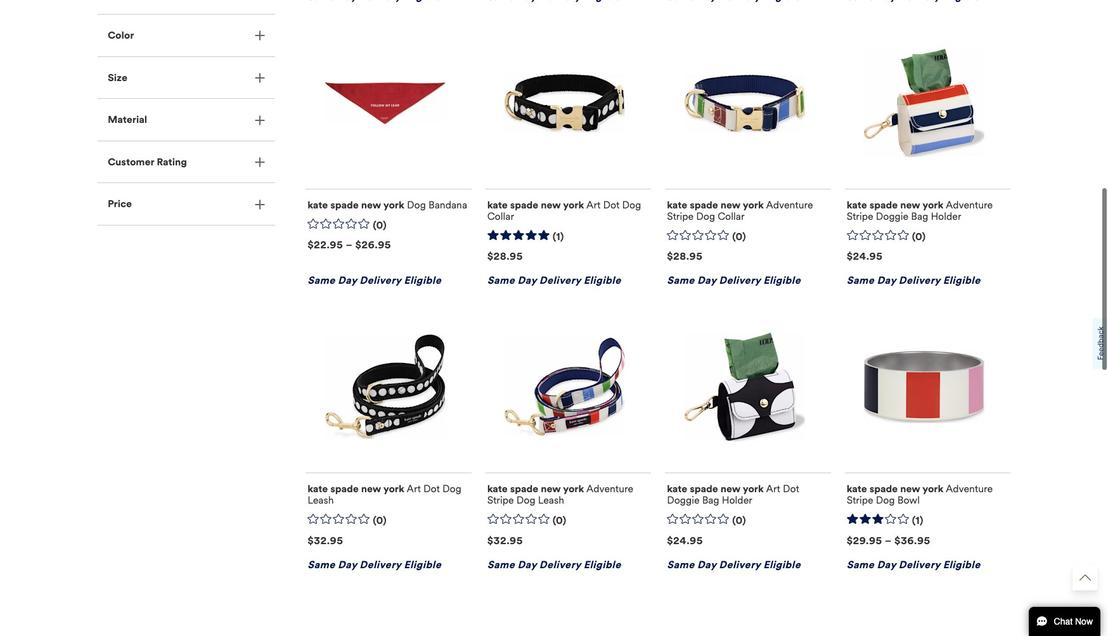 Task type: vqa. For each thing, say whether or not it's contained in the screenshot.
the left Art
yes



Task type: describe. For each thing, give the bounding box(es) containing it.
collar for (1)
[[487, 206, 514, 218]]

2 plus icon 2 image from the top
[[255, 69, 265, 79]]

stripe for adventure stripe dog collar
[[667, 206, 694, 218]]

bag for adventure
[[911, 206, 928, 218]]

kate for adventure stripe doggie bag holder
[[847, 195, 867, 207]]

adventure stripe dog collar
[[667, 195, 813, 218]]

$28.95 for art dot dog collar
[[487, 247, 523, 259]]

art for art dot dog leash
[[407, 479, 421, 492]]

eligible for art dot doggie bag holder
[[763, 555, 801, 567]]

delivery for adventure stripe dog bowl
[[899, 555, 940, 567]]

0 reviews element for art dot doggie bag holder
[[732, 511, 746, 524]]

kate for art dot dog collar
[[487, 195, 508, 207]]

art dot dog collar
[[487, 195, 641, 218]]

holder for adventure
[[931, 206, 961, 218]]

stripe for adventure stripe doggie bag holder
[[847, 206, 873, 218]]

day for dog bandana
[[338, 271, 357, 283]]

dog for adventure stripe dog leash
[[517, 491, 535, 503]]

0 reviews element for adventure stripe dog collar
[[732, 227, 746, 240]]

doggie for adventure stripe doggie bag holder
[[876, 206, 909, 218]]

delivery for art dot doggie bag holder
[[719, 555, 761, 567]]

same for adventure stripe dog leash
[[487, 555, 515, 567]]

– for $22.95
[[346, 235, 353, 247]]

3 plus icon 2 image from the top
[[255, 111, 265, 121]]

eligible for art dot dog collar
[[584, 271, 621, 283]]

same for adventure stripe dog bowl
[[847, 555, 874, 567]]

$36.95
[[895, 531, 930, 543]]

delivery for adventure stripe dog leash
[[539, 555, 581, 567]]

bowl
[[897, 491, 920, 503]]

4 plus icon 2 image from the top
[[255, 153, 265, 164]]

2 plus icon 2 button from the top
[[98, 53, 275, 95]]

0 reviews element for adventure stripe doggie bag holder
[[912, 227, 926, 240]]

$28.95 for adventure stripe dog collar
[[667, 247, 703, 259]]

york for art dot dog leash
[[383, 479, 404, 492]]

kate spade new york for art dot doggie bag holder
[[667, 479, 764, 492]]

same day delivery eligible for adventure stripe dog leash
[[487, 555, 621, 567]]

york for adventure stripe dog collar
[[743, 195, 764, 207]]

eligible for adventure stripe doggie bag holder
[[943, 271, 980, 283]]

$32.95 for adventure stripe dog leash
[[487, 531, 523, 543]]

from $22.95 up to $26.95 element
[[308, 235, 391, 247]]

$26.95
[[355, 235, 391, 247]]

styled arrow button link
[[1073, 565, 1098, 591]]

day for adventure stripe dog bowl
[[877, 555, 896, 567]]

0 reviews element for adventure stripe dog leash
[[553, 511, 567, 524]]

scroll to top image
[[1080, 572, 1091, 584]]

eligible for adventure stripe dog bowl
[[943, 555, 980, 567]]

(0) for art dot dog leash
[[373, 511, 387, 523]]

adventure stripe doggie bag holder
[[847, 195, 993, 218]]

same day delivery eligible for dog bandana
[[308, 271, 441, 283]]

day for art dot dog leash
[[338, 555, 357, 567]]

york for art dot dog collar
[[563, 195, 584, 207]]

(0) for adventure stripe dog collar
[[732, 227, 746, 239]]

same day delivery eligible for adventure stripe dog collar
[[667, 271, 801, 283]]

day for adventure stripe dog leash
[[518, 555, 537, 567]]

(0) for dog bandana
[[373, 215, 387, 227]]

dot for art dot dog collar
[[603, 195, 620, 207]]

same day delivery eligible for adventure stripe dog bowl
[[847, 555, 980, 567]]

same for art dot doggie bag holder
[[667, 555, 695, 567]]

art for art dot dog collar
[[586, 195, 601, 207]]

same day delivery eligible for art dot dog collar
[[487, 271, 621, 283]]

adventure stripe dog bowl
[[847, 479, 993, 503]]

spade for art dot dog leash
[[330, 479, 359, 492]]

eligible for adventure stripe dog collar
[[763, 271, 801, 283]]

5 plus icon 2 image from the top
[[255, 196, 265, 206]]

day for art dot dog collar
[[518, 271, 537, 283]]

adventure stripe dog leash
[[487, 479, 633, 503]]

delivery for art dot dog collar
[[539, 271, 581, 283]]

0 reviews element for dog bandana
[[373, 215, 387, 228]]

spade for adventure stripe dog bowl
[[870, 479, 898, 492]]

new for art dot doggie bag holder
[[721, 479, 741, 492]]

art for art dot doggie bag holder
[[766, 479, 780, 492]]

new for adventure stripe doggie bag holder
[[900, 195, 920, 207]]

$24.95 for adventure stripe doggie bag holder
[[847, 247, 883, 259]]

collar for (0)
[[718, 206, 745, 218]]

dog for art dot dog collar
[[622, 195, 641, 207]]

same for adventure stripe doggie bag holder
[[847, 271, 874, 283]]

same for dog bandana
[[308, 271, 335, 283]]

kate for art dot dog leash
[[308, 479, 328, 492]]

(0) for adventure stripe doggie bag holder
[[912, 227, 926, 239]]

delivery for adventure stripe doggie bag holder
[[899, 271, 940, 283]]



Task type: locate. For each thing, give the bounding box(es) containing it.
4 plus icon 2 button from the top
[[98, 137, 275, 179]]

spade
[[330, 195, 359, 207], [510, 195, 538, 207], [690, 195, 718, 207], [870, 195, 898, 207], [330, 479, 359, 492], [510, 479, 538, 492], [690, 479, 718, 492], [870, 479, 898, 492]]

new for art dot dog leash
[[361, 479, 381, 492]]

stripe inside adventure stripe dog leash
[[487, 491, 514, 503]]

york for adventure stripe dog leash
[[563, 479, 584, 492]]

same for art dot dog leash
[[308, 555, 335, 567]]

0 horizontal spatial collar
[[487, 206, 514, 218]]

1 horizontal spatial $32.95
[[487, 531, 523, 543]]

(1)
[[553, 227, 564, 239], [912, 511, 924, 523]]

collar
[[487, 206, 514, 218], [718, 206, 745, 218]]

spade for art dot dog collar
[[510, 195, 538, 207]]

1 vertical spatial (1)
[[912, 511, 924, 523]]

new for adventure stripe dog bowl
[[900, 479, 920, 492]]

holder inside art dot doggie bag holder
[[722, 491, 752, 503]]

delivery
[[360, 271, 401, 283], [539, 271, 581, 283], [719, 271, 761, 283], [899, 271, 940, 283], [360, 555, 401, 567], [539, 555, 581, 567], [719, 555, 761, 567], [899, 555, 940, 567]]

dot for art dot dog leash
[[423, 479, 440, 492]]

1 vertical spatial holder
[[722, 491, 752, 503]]

1 review element up '$36.95'
[[912, 511, 924, 524]]

1 collar from the left
[[487, 206, 514, 218]]

1 horizontal spatial leash
[[538, 491, 564, 503]]

day
[[338, 271, 357, 283], [518, 271, 537, 283], [697, 271, 716, 283], [877, 271, 896, 283], [338, 555, 357, 567], [518, 555, 537, 567], [697, 555, 716, 567], [877, 555, 896, 567]]

1 horizontal spatial 1 review element
[[912, 511, 924, 524]]

delivery for adventure stripe dog collar
[[719, 271, 761, 283]]

(0) down adventure stripe dog collar
[[732, 227, 746, 239]]

dot for art dot doggie bag holder
[[783, 479, 799, 492]]

0 vertical spatial holder
[[931, 206, 961, 218]]

art inside art dot doggie bag holder
[[766, 479, 780, 492]]

0 horizontal spatial (1)
[[553, 227, 564, 239]]

(1) for collar
[[553, 227, 564, 239]]

york for adventure stripe dog bowl
[[922, 479, 944, 492]]

1 leash from the left
[[308, 491, 334, 503]]

bandana
[[429, 195, 467, 207]]

$22.95 – $26.95
[[308, 235, 391, 247]]

1 horizontal spatial art
[[586, 195, 601, 207]]

1 vertical spatial –
[[885, 531, 892, 543]]

2 horizontal spatial art
[[766, 479, 780, 492]]

plus icon 2 image
[[255, 27, 265, 37], [255, 69, 265, 79], [255, 111, 265, 121], [255, 153, 265, 164], [255, 196, 265, 206]]

1 horizontal spatial $28.95
[[667, 247, 703, 259]]

holder
[[931, 206, 961, 218], [722, 491, 752, 503]]

1 horizontal spatial (1)
[[912, 511, 924, 523]]

1 horizontal spatial dot
[[603, 195, 620, 207]]

bag
[[911, 206, 928, 218], [702, 491, 719, 503]]

adventure for adventure stripe doggie bag holder
[[946, 195, 993, 207]]

leash inside adventure stripe dog leash
[[538, 491, 564, 503]]

same day delivery eligible
[[308, 271, 441, 283], [487, 271, 621, 283], [667, 271, 801, 283], [847, 271, 980, 283], [308, 555, 441, 567], [487, 555, 621, 567], [667, 555, 801, 567], [847, 555, 980, 567]]

kate for adventure stripe dog collar
[[667, 195, 687, 207]]

–
[[346, 235, 353, 247], [885, 531, 892, 543]]

(0) for adventure stripe dog leash
[[553, 511, 567, 523]]

2 leash from the left
[[538, 491, 564, 503]]

collar inside adventure stripe dog collar
[[718, 206, 745, 218]]

(0) for art dot doggie bag holder
[[732, 511, 746, 523]]

1 horizontal spatial collar
[[718, 206, 745, 218]]

1 plus icon 2 image from the top
[[255, 27, 265, 37]]

day for adventure stripe dog collar
[[697, 271, 716, 283]]

kate spade new york for adventure stripe dog leash
[[487, 479, 584, 492]]

eligible for adventure stripe dog leash
[[584, 555, 621, 567]]

1 plus icon 2 button from the top
[[98, 11, 275, 52]]

bag inside adventure stripe doggie bag holder
[[911, 206, 928, 218]]

5 plus icon 2 button from the top
[[98, 180, 275, 221]]

0 vertical spatial 1 review element
[[553, 227, 564, 240]]

kate spade new york for adventure stripe doggie bag holder
[[847, 195, 944, 207]]

(0)
[[373, 215, 387, 227], [732, 227, 746, 239], [912, 227, 926, 239], [373, 511, 387, 523], [553, 511, 567, 523], [732, 511, 746, 523]]

$24.95 for art dot doggie bag holder
[[667, 531, 703, 543]]

1 review element
[[553, 227, 564, 240], [912, 511, 924, 524]]

stripe inside adventure stripe dog collar
[[667, 206, 694, 218]]

2 $32.95 from the left
[[487, 531, 523, 543]]

kate spade new york for art dot dog leash
[[308, 479, 404, 492]]

(0) down adventure stripe dog leash
[[553, 511, 567, 523]]

0 horizontal spatial art
[[407, 479, 421, 492]]

2 $28.95 from the left
[[667, 247, 703, 259]]

holder for art
[[722, 491, 752, 503]]

3 plus icon 2 button from the top
[[98, 95, 275, 137]]

york for art dot doggie bag holder
[[743, 479, 764, 492]]

adventure inside adventure stripe dog collar
[[766, 195, 813, 207]]

new
[[361, 195, 381, 207], [541, 195, 561, 207], [721, 195, 741, 207], [900, 195, 920, 207], [361, 479, 381, 492], [541, 479, 561, 492], [721, 479, 741, 492], [900, 479, 920, 492]]

0 vertical spatial –
[[346, 235, 353, 247]]

adventure for adventure stripe dog collar
[[766, 195, 813, 207]]

– right $22.95
[[346, 235, 353, 247]]

art dot dog leash
[[308, 479, 461, 503]]

stripe
[[667, 206, 694, 218], [847, 206, 873, 218], [487, 491, 514, 503], [847, 491, 873, 503]]

doggie for art dot doggie bag holder
[[667, 491, 700, 503]]

dog inside art dot dog collar
[[622, 195, 641, 207]]

art dot doggie bag holder
[[667, 479, 799, 503]]

$32.95 for art dot dog leash
[[308, 531, 343, 543]]

0 horizontal spatial $32.95
[[308, 531, 343, 543]]

dog for adventure stripe dog bowl
[[876, 491, 895, 503]]

0 reviews element for art dot dog leash
[[373, 511, 387, 524]]

1 vertical spatial $24.95
[[667, 531, 703, 543]]

0 vertical spatial bag
[[911, 206, 928, 218]]

(0) up $26.95
[[373, 215, 387, 227]]

1 horizontal spatial holder
[[931, 206, 961, 218]]

1 horizontal spatial bag
[[911, 206, 928, 218]]

york for adventure stripe doggie bag holder
[[922, 195, 944, 207]]

2 collar from the left
[[718, 206, 745, 218]]

1 horizontal spatial –
[[885, 531, 892, 543]]

$22.95
[[308, 235, 343, 247]]

doggie
[[876, 206, 909, 218], [667, 491, 700, 503]]

york
[[383, 195, 404, 207], [563, 195, 584, 207], [743, 195, 764, 207], [922, 195, 944, 207], [383, 479, 404, 492], [563, 479, 584, 492], [743, 479, 764, 492], [922, 479, 944, 492]]

1 $32.95 from the left
[[308, 531, 343, 543]]

1 vertical spatial bag
[[702, 491, 719, 503]]

delivery for art dot dog leash
[[360, 555, 401, 567]]

0 reviews element down adventure stripe doggie bag holder
[[912, 227, 926, 240]]

dog inside adventure stripe dog collar
[[696, 206, 715, 218]]

0 vertical spatial doggie
[[876, 206, 909, 218]]

$29.95
[[847, 531, 882, 543]]

adventure inside adventure stripe doggie bag holder
[[946, 195, 993, 207]]

dot inside 'art dot dog leash'
[[423, 479, 440, 492]]

1 $28.95 from the left
[[487, 247, 523, 259]]

dog inside adventure stripe dog leash
[[517, 491, 535, 503]]

dog for art dot dog leash
[[443, 479, 461, 492]]

dot inside art dot doggie bag holder
[[783, 479, 799, 492]]

bag for art
[[702, 491, 719, 503]]

eligible for art dot dog leash
[[404, 555, 441, 567]]

0 reviews element
[[373, 215, 387, 228], [732, 227, 746, 240], [912, 227, 926, 240], [373, 511, 387, 524], [553, 511, 567, 524], [732, 511, 746, 524]]

dot inside art dot dog collar
[[603, 195, 620, 207]]

0 reviews element down adventure stripe dog collar
[[732, 227, 746, 240]]

(0) down 'art dot dog leash'
[[373, 511, 387, 523]]

same
[[308, 271, 335, 283], [487, 271, 515, 283], [667, 271, 695, 283], [847, 271, 874, 283], [308, 555, 335, 567], [487, 555, 515, 567], [667, 555, 695, 567], [847, 555, 874, 567]]

0 reviews element down 'art dot dog leash'
[[373, 511, 387, 524]]

0 horizontal spatial doggie
[[667, 491, 700, 503]]

0 reviews element down art dot doggie bag holder
[[732, 511, 746, 524]]

stripe for adventure stripe dog bowl
[[847, 491, 873, 503]]

0 reviews element down adventure stripe dog leash
[[553, 511, 567, 524]]

(1) for bowl
[[912, 511, 924, 523]]

0 horizontal spatial $24.95
[[667, 531, 703, 543]]

0 vertical spatial $24.95
[[847, 247, 883, 259]]

kate spade new york dog bandana
[[308, 195, 467, 207]]

– right $29.95
[[885, 531, 892, 543]]

spade for adventure stripe dog collar
[[690, 195, 718, 207]]

1 horizontal spatial $24.95
[[847, 247, 883, 259]]

kate
[[308, 195, 328, 207], [487, 195, 508, 207], [667, 195, 687, 207], [847, 195, 867, 207], [308, 479, 328, 492], [487, 479, 508, 492], [667, 479, 687, 492], [847, 479, 867, 492]]

dot
[[603, 195, 620, 207], [423, 479, 440, 492], [783, 479, 799, 492]]

0 horizontal spatial dot
[[423, 479, 440, 492]]

dog inside 'art dot dog leash'
[[443, 479, 461, 492]]

(0) down art dot doggie bag holder
[[732, 511, 746, 523]]

spade for adventure stripe doggie bag holder
[[870, 195, 898, 207]]

$29.95 – $36.95
[[847, 531, 930, 543]]

adventure inside adventure stripe dog leash
[[586, 479, 633, 492]]

adventure
[[766, 195, 813, 207], [946, 195, 993, 207], [586, 479, 633, 492], [946, 479, 993, 492]]

dog inside adventure stripe dog bowl
[[876, 491, 895, 503]]

new for art dot dog collar
[[541, 195, 561, 207]]

day for adventure stripe doggie bag holder
[[877, 271, 896, 283]]

kate spade new york for adventure stripe dog collar
[[667, 195, 764, 207]]

art inside art dot dog collar
[[586, 195, 601, 207]]

0 horizontal spatial holder
[[722, 491, 752, 503]]

holder inside adventure stripe doggie bag holder
[[931, 206, 961, 218]]

leash for adventure stripe dog leash
[[538, 491, 564, 503]]

kate for adventure stripe dog leash
[[487, 479, 508, 492]]

0 horizontal spatial bag
[[702, 491, 719, 503]]

from $29.95 up to $36.95 element
[[847, 531, 930, 543]]

(1) up '$36.95'
[[912, 511, 924, 523]]

$32.95
[[308, 531, 343, 543], [487, 531, 523, 543]]

same for adventure stripe dog collar
[[667, 271, 695, 283]]

eligible
[[404, 271, 441, 283], [584, 271, 621, 283], [763, 271, 801, 283], [943, 271, 980, 283], [404, 555, 441, 567], [584, 555, 621, 567], [763, 555, 801, 567], [943, 555, 980, 567]]

1 review element for bowl
[[912, 511, 924, 524]]

adventure inside adventure stripe dog bowl
[[946, 479, 993, 492]]

(0) down adventure stripe doggie bag holder
[[912, 227, 926, 239]]

delivery for dog bandana
[[360, 271, 401, 283]]

doggie inside adventure stripe doggie bag holder
[[876, 206, 909, 218]]

1 vertical spatial 1 review element
[[912, 511, 924, 524]]

(1) down art dot dog collar
[[553, 227, 564, 239]]

kate spade new york for adventure stripe dog bowl
[[847, 479, 944, 492]]

day for art dot doggie bag holder
[[697, 555, 716, 567]]

0 horizontal spatial –
[[346, 235, 353, 247]]

plus icon 2 button
[[98, 11, 275, 52], [98, 53, 275, 95], [98, 95, 275, 137], [98, 137, 275, 179], [98, 180, 275, 221]]

new for adventure stripe dog leash
[[541, 479, 561, 492]]

spade for art dot doggie bag holder
[[690, 479, 718, 492]]

dog for adventure stripe dog collar
[[696, 206, 715, 218]]

1 review element for collar
[[553, 227, 564, 240]]

art inside 'art dot dog leash'
[[407, 479, 421, 492]]

bag inside art dot doggie bag holder
[[702, 491, 719, 503]]

0 vertical spatial (1)
[[553, 227, 564, 239]]

adventure for adventure stripe dog leash
[[586, 479, 633, 492]]

stripe for adventure stripe dog leash
[[487, 491, 514, 503]]

– for $29.95
[[885, 531, 892, 543]]

leash inside 'art dot dog leash'
[[308, 491, 334, 503]]

stripe inside adventure stripe doggie bag holder
[[847, 206, 873, 218]]

kate for adventure stripe dog bowl
[[847, 479, 867, 492]]

1 vertical spatial doggie
[[667, 491, 700, 503]]

1 review element down art dot dog collar
[[553, 227, 564, 240]]

kate spade new york
[[487, 195, 584, 207], [667, 195, 764, 207], [847, 195, 944, 207], [308, 479, 404, 492], [487, 479, 584, 492], [667, 479, 764, 492], [847, 479, 944, 492]]

0 horizontal spatial 1 review element
[[553, 227, 564, 240]]

same day delivery eligible for adventure stripe doggie bag holder
[[847, 271, 980, 283]]

$28.95
[[487, 247, 523, 259], [667, 247, 703, 259]]

kate spade new york for art dot dog collar
[[487, 195, 584, 207]]

eligible for dog bandana
[[404, 271, 441, 283]]

0 horizontal spatial leash
[[308, 491, 334, 503]]

doggie inside art dot doggie bag holder
[[667, 491, 700, 503]]

art
[[586, 195, 601, 207], [407, 479, 421, 492], [766, 479, 780, 492]]

0 horizontal spatial $28.95
[[487, 247, 523, 259]]

collar inside art dot dog collar
[[487, 206, 514, 218]]

leash
[[308, 491, 334, 503], [538, 491, 564, 503]]

same day delivery eligible for art dot dog leash
[[308, 555, 441, 567]]

stripe inside adventure stripe dog bowl
[[847, 491, 873, 503]]

0 reviews element up $26.95
[[373, 215, 387, 228]]

same for art dot dog collar
[[487, 271, 515, 283]]

dog
[[407, 195, 426, 207], [622, 195, 641, 207], [696, 206, 715, 218], [443, 479, 461, 492], [517, 491, 535, 503], [876, 491, 895, 503]]

kate for art dot doggie bag holder
[[667, 479, 687, 492]]

2 horizontal spatial dot
[[783, 479, 799, 492]]

leash for art dot dog leash
[[308, 491, 334, 503]]

1 horizontal spatial doggie
[[876, 206, 909, 218]]

$24.95
[[847, 247, 883, 259], [667, 531, 703, 543]]



